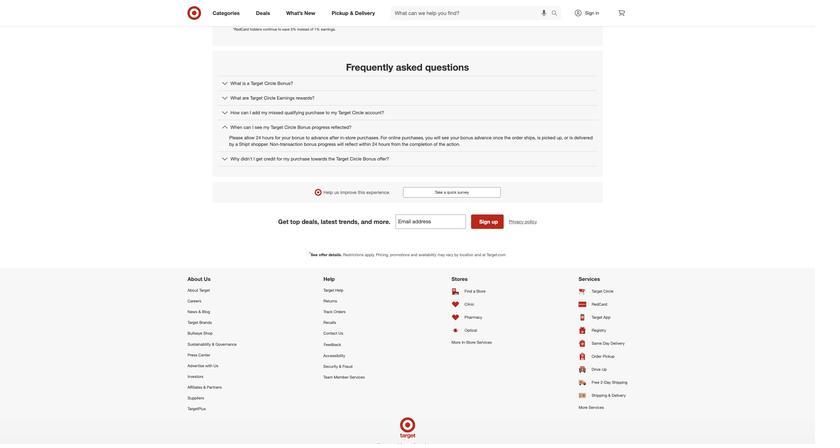 Task type: describe. For each thing, give the bounding box(es) containing it.
services inside more in-store services link
[[477, 340, 492, 345]]

progress inside dropdown button
[[312, 124, 330, 130]]

target brands
[[188, 320, 212, 325]]

offer?
[[378, 156, 389, 161]]

returns link
[[324, 296, 365, 306]]

completion
[[410, 141, 433, 147]]

didn't
[[241, 156, 253, 161]]

careers link
[[188, 296, 237, 306]]

target help
[[324, 288, 344, 293]]

take a quick survey button
[[403, 187, 501, 198]]

deals,
[[302, 218, 319, 225]]

a inside score earnings by completing a bonus or earn 1% when you shop*
[[296, 8, 298, 14]]

2 vertical spatial help
[[335, 288, 344, 293]]

team member services
[[324, 375, 365, 380]]

0 vertical spatial day
[[603, 341, 610, 346]]

you inside "please allow 24 hours for your bonus to advance after in-store purchases. for online purchases, you will see your bonus advance once the order ships, is picked up, or is delivered by a shipt shopper. non-transaction bonus progress will reflect within 24 hours from the completion of the action."
[[426, 135, 433, 140]]

take
[[435, 190, 443, 195]]

for
[[381, 135, 387, 140]]

bonus up transaction
[[292, 135, 305, 140]]

why
[[231, 156, 240, 161]]

sustainability & governance link
[[188, 339, 237, 350]]

my left missed
[[261, 110, 268, 115]]

target up reflected?
[[339, 110, 351, 115]]

circle down qualifying
[[285, 124, 296, 130]]

can for how
[[241, 110, 249, 115]]

2-
[[601, 380, 605, 385]]

circle inside dropdown button
[[264, 95, 276, 100]]

qualifying
[[285, 110, 304, 115]]

earnings inside the check for your available target circle earnings & choose how you redeem.
[[435, 8, 453, 14]]

the left action.
[[439, 141, 446, 147]]

security & fraud
[[324, 364, 353, 369]]

help for help us improve this experience.
[[324, 189, 333, 195]]

news & blog
[[188, 309, 210, 314]]

a right find
[[474, 289, 476, 294]]

feedback
[[324, 342, 341, 347]]

questions
[[425, 61, 469, 73]]

when can i see my target circle bonus progress reflected? button
[[218, 120, 598, 134]]

for inside the check for your available target circle earnings & choose how you redeem.
[[373, 8, 378, 14]]

target up redcard
[[592, 289, 603, 294]]

0 vertical spatial hours
[[262, 135, 274, 140]]

delivery for same day delivery
[[611, 341, 625, 346]]

see inside "please allow 24 hours for your bonus to advance after in-store purchases. for online purchases, you will see your bonus advance once the order ships, is picked up, or is delivered by a shipt shopper. non-transaction bonus progress will reflect within 24 hours from the completion of the action."
[[442, 135, 449, 140]]

deals link
[[251, 6, 278, 20]]

shop*
[[289, 15, 301, 20]]

member
[[334, 375, 349, 380]]

your up transaction
[[282, 135, 291, 140]]

& for security & fraud
[[339, 364, 342, 369]]

2 horizontal spatial and
[[475, 252, 482, 257]]

0 horizontal spatial pickup
[[332, 10, 349, 16]]

us for about us
[[204, 276, 211, 282]]

your inside the check for your available target circle earnings & choose how you redeem.
[[380, 8, 388, 14]]

bonus up the why didn't i get credit for my purchase towards the target circle bonus offer?
[[304, 141, 317, 147]]

order
[[592, 354, 602, 359]]

policy
[[525, 219, 537, 224]]

pricing,
[[376, 252, 389, 257]]

sign up
[[480, 218, 498, 225]]

bonus left once
[[461, 135, 473, 140]]

find
[[465, 289, 472, 294]]

the right the from
[[402, 141, 409, 147]]

your up action.
[[451, 135, 460, 140]]

sign in link
[[569, 6, 610, 20]]

credit
[[264, 156, 276, 161]]

of inside "please allow 24 hours for your bonus to advance after in-store purchases. for online purchases, you will see your bonus advance once the order ships, is picked up, or is delivered by a shipt shopper. non-transaction bonus progress will reflect within 24 hours from the completion of the action."
[[434, 141, 438, 147]]

action.
[[447, 141, 460, 147]]

drive
[[592, 367, 601, 372]]

fraud
[[343, 364, 353, 369]]

the right once
[[505, 135, 511, 140]]

what for what are target circle earnings rewards?
[[231, 95, 241, 100]]

target up the what are target circle earnings rewards?
[[251, 80, 263, 86]]

when
[[231, 124, 243, 130]]

see inside dropdown button
[[255, 124, 262, 130]]

allow
[[244, 135, 255, 140]]

*redcard holders continue to save 5% instead of 1% earnings.
[[233, 27, 336, 32]]

with
[[205, 363, 213, 368]]

target down reflect
[[336, 156, 349, 161]]

is inside dropdown button
[[243, 80, 246, 86]]

deals
[[256, 10, 270, 16]]

registry link
[[579, 324, 628, 337]]

shipping & delivery link
[[579, 389, 628, 402]]

registry
[[592, 328, 607, 333]]

services up "target circle"
[[579, 276, 601, 282]]

1% for of
[[315, 27, 320, 32]]

suppliers link
[[188, 393, 237, 404]]

clinic link
[[452, 298, 492, 311]]

privacy
[[509, 219, 524, 224]]

target down about us
[[199, 288, 210, 293]]

help for help
[[324, 276, 335, 282]]

save
[[283, 27, 290, 32]]

by inside * see offer details. restrictions apply. pricing, promotions and availability may vary by location and at target.com
[[455, 252, 459, 257]]

free 2-day shipping link
[[579, 376, 628, 389]]

help us improve this experience.
[[324, 189, 390, 195]]

1 horizontal spatial 24
[[372, 141, 378, 147]]

vary
[[446, 252, 454, 257]]

& for sustainability & governance
[[212, 342, 215, 347]]

app
[[604, 315, 611, 320]]

see
[[311, 252, 318, 257]]

non-
[[270, 141, 280, 147]]

top
[[290, 218, 300, 225]]

savings
[[531, 15, 546, 20]]

pharmacy link
[[452, 311, 492, 324]]

when can i see my target circle bonus progress reflected?
[[231, 124, 352, 130]]

frequently asked questions
[[346, 61, 469, 73]]

my down transaction
[[284, 156, 290, 161]]

track orders
[[324, 309, 346, 314]]

in-
[[340, 135, 346, 140]]

why didn't i get credit for my purchase towards the target circle bonus offer? button
[[218, 152, 598, 166]]

& for shipping & delivery
[[609, 393, 611, 398]]

target down news
[[188, 320, 198, 325]]

*
[[310, 251, 311, 255]]

more
[[519, 15, 529, 20]]

services inside team member services link
[[350, 375, 365, 380]]

recalls
[[324, 320, 336, 325]]

get top deals, latest trends, and more.
[[278, 218, 391, 225]]

5%
[[291, 27, 296, 32]]

target.com
[[487, 252, 506, 257]]

search button
[[549, 6, 565, 21]]

circle up redcard link
[[604, 289, 614, 294]]

circle down reflect
[[350, 156, 362, 161]]

us inside 'link'
[[214, 363, 219, 368]]

1 vertical spatial hours
[[379, 141, 390, 147]]

redeem.
[[417, 15, 434, 20]]

once
[[493, 135, 503, 140]]

take a quick survey
[[435, 190, 469, 195]]

circle inside the check for your available target circle earnings & choose how you redeem.
[[422, 8, 434, 14]]

free
[[592, 380, 600, 385]]

for inside you can apply them on your next purchase or let it add up for more savings later.
[[512, 15, 518, 20]]

may
[[438, 252, 445, 257]]

i for add
[[250, 110, 251, 115]]

apply.
[[365, 252, 375, 257]]

stores
[[452, 276, 468, 282]]

1 horizontal spatial is
[[538, 135, 541, 140]]

order pickup
[[592, 354, 615, 359]]

my down missed
[[264, 124, 270, 130]]

* see offer details. restrictions apply. pricing, promotions and availability may vary by location and at target.com
[[310, 251, 506, 257]]

or inside you can apply them on your next purchase or let it add up for more savings later.
[[564, 8, 568, 14]]

target app
[[592, 315, 611, 320]]

0 horizontal spatial and
[[361, 218, 372, 225]]



Task type: vqa. For each thing, say whether or not it's contained in the screenshot.
See 1 Deal For This Item
no



Task type: locate. For each thing, give the bounding box(es) containing it.
sustainability & governance
[[188, 342, 237, 347]]

1 vertical spatial up
[[492, 218, 498, 225]]

how can i add my missed qualifying purchase to my target circle account?
[[231, 110, 384, 115]]

0 vertical spatial more
[[452, 340, 461, 345]]

0 horizontal spatial more
[[452, 340, 461, 345]]

1 horizontal spatial you
[[408, 15, 416, 20]]

1 horizontal spatial will
[[434, 135, 441, 140]]

is right ships,
[[538, 135, 541, 140]]

can inside you can apply them on your next purchase or let it add up for more savings later.
[[484, 8, 492, 14]]

you inside the check for your available target circle earnings & choose how you redeem.
[[408, 15, 416, 20]]

purchase down rewards?
[[306, 110, 325, 115]]

0 vertical spatial add
[[579, 8, 587, 14]]

online
[[389, 135, 401, 140]]

target up redeem.
[[409, 8, 421, 14]]

target circle link
[[579, 285, 628, 298]]

more for more in-store services
[[452, 340, 461, 345]]

0 vertical spatial 1%
[[329, 8, 336, 14]]

can for you
[[484, 8, 492, 14]]

circle left account?
[[352, 110, 364, 115]]

can up 'allow'
[[244, 124, 251, 130]]

0 horizontal spatial of
[[310, 27, 314, 32]]

you down completing
[[281, 15, 288, 20]]

1 horizontal spatial up
[[506, 15, 511, 20]]

& down bullseye shop link
[[212, 342, 215, 347]]

0 vertical spatial store
[[477, 289, 486, 294]]

1 vertical spatial i
[[253, 124, 254, 130]]

1 horizontal spatial sign
[[586, 10, 595, 16]]

1 vertical spatial of
[[434, 141, 438, 147]]

or inside "please allow 24 hours for your bonus to advance after in-store purchases. for online purchases, you will see your bonus advance once the order ships, is picked up, or is delivered by a shipt shopper. non-transaction bonus progress will reflect within 24 hours from the completion of the action."
[[565, 135, 569, 140]]

0 horizontal spatial you
[[281, 15, 288, 20]]

2 vertical spatial i
[[254, 156, 255, 161]]

or left earn
[[313, 8, 317, 14]]

i for see
[[253, 124, 254, 130]]

24 up shopper.
[[256, 135, 261, 140]]

store right find
[[477, 289, 486, 294]]

0 horizontal spatial sign
[[480, 218, 491, 225]]

1 horizontal spatial hours
[[379, 141, 390, 147]]

0 horizontal spatial us
[[204, 276, 211, 282]]

reflected?
[[331, 124, 352, 130]]

same day delivery link
[[579, 337, 628, 350]]

earnings
[[247, 8, 264, 14]]

sustainability
[[188, 342, 211, 347]]

you
[[475, 8, 483, 14]]

1 horizontal spatial more
[[579, 405, 588, 410]]

about for about target
[[188, 288, 198, 293]]

contact us
[[324, 331, 343, 336]]

& left blog
[[199, 309, 201, 314]]

for right credit
[[277, 156, 282, 161]]

0 horizontal spatial add
[[252, 110, 260, 115]]

24 down the purchases.
[[372, 141, 378, 147]]

a inside "please allow 24 hours for your bonus to advance after in-store purchases. for online purchases, you will see your bonus advance once the order ships, is picked up, or is delivered by a shipt shopper. non-transaction bonus progress will reflect within 24 hours from the completion of the action."
[[236, 141, 238, 147]]

up
[[602, 367, 607, 372]]

a up are
[[247, 80, 250, 86]]

target inside "link"
[[592, 315, 603, 320]]

1 horizontal spatial to
[[306, 135, 310, 140]]

0 vertical spatial can
[[484, 8, 492, 14]]

pickup & delivery
[[332, 10, 375, 16]]

advance left after
[[311, 135, 329, 140]]

categories
[[213, 10, 240, 16]]

1 vertical spatial sign
[[480, 218, 491, 225]]

2 what from the top
[[231, 95, 241, 100]]

delivery down free 2-day shipping
[[612, 393, 626, 398]]

2 vertical spatial by
[[455, 252, 459, 257]]

about target link
[[188, 285, 237, 296]]

more services
[[579, 405, 604, 410]]

0 vertical spatial about
[[188, 276, 203, 282]]

What can we help you find? suggestions appear below search field
[[391, 6, 553, 20]]

services inside more services link
[[589, 405, 604, 410]]

search
[[549, 10, 565, 17]]

& left check
[[350, 10, 354, 16]]

restrictions
[[343, 252, 364, 257]]

shipt
[[239, 141, 250, 147]]

1 vertical spatial day
[[605, 380, 611, 385]]

1 vertical spatial shipping
[[592, 393, 608, 398]]

0 horizontal spatial shipping
[[592, 393, 608, 398]]

day
[[603, 341, 610, 346], [605, 380, 611, 385]]

0 vertical spatial will
[[434, 135, 441, 140]]

us right with
[[214, 363, 219, 368]]

add inside dropdown button
[[252, 110, 260, 115]]

more
[[452, 340, 461, 345], [579, 405, 588, 410]]

your inside you can apply them on your next purchase or let it add up for more savings later.
[[523, 8, 532, 14]]

store for a
[[477, 289, 486, 294]]

the right towards
[[329, 156, 335, 161]]

pickup inside "link"
[[603, 354, 615, 359]]

2 horizontal spatial by
[[455, 252, 459, 257]]

circle up the what are target circle earnings rewards?
[[265, 80, 276, 86]]

& for news & blog
[[199, 309, 201, 314]]

within
[[359, 141, 371, 147]]

0 horizontal spatial will
[[337, 141, 344, 147]]

bonus?
[[278, 80, 293, 86]]

sign inside the sign in link
[[586, 10, 595, 16]]

1 vertical spatial purchase
[[306, 110, 325, 115]]

sign left in
[[586, 10, 595, 16]]

this
[[358, 189, 365, 195]]

is up are
[[243, 80, 246, 86]]

up left the privacy
[[492, 218, 498, 225]]

delivery for pickup & delivery
[[355, 10, 375, 16]]

and
[[361, 218, 372, 225], [411, 252, 418, 257], [475, 252, 482, 257]]

2 advance from the left
[[475, 135, 492, 140]]

progress up after
[[312, 124, 330, 130]]

0 vertical spatial bonus
[[298, 124, 311, 130]]

by right vary at the bottom right of page
[[455, 252, 459, 257]]

of right instead
[[310, 27, 314, 32]]

progress inside "please allow 24 hours for your bonus to advance after in-store purchases. for online purchases, you will see your bonus advance once the order ships, is picked up, or is delivered by a shipt shopper. non-transaction bonus progress will reflect within 24 hours from the completion of the action."
[[318, 141, 336, 147]]

what is a target circle bonus?
[[231, 80, 293, 86]]

track
[[324, 309, 333, 314]]

0 vertical spatial 24
[[256, 135, 261, 140]]

help up the target help
[[324, 276, 335, 282]]

suppliers
[[188, 396, 204, 401]]

1 vertical spatial by
[[229, 141, 234, 147]]

2 vertical spatial us
[[214, 363, 219, 368]]

brands
[[200, 320, 212, 325]]

will down the in-
[[337, 141, 344, 147]]

day right free
[[605, 380, 611, 385]]

and left more.
[[361, 218, 372, 225]]

i for get
[[254, 156, 255, 161]]

2 vertical spatial purchase
[[291, 156, 310, 161]]

1 horizontal spatial by
[[265, 8, 270, 14]]

how can i add my missed qualifying purchase to my target circle account? button
[[218, 105, 598, 120]]

target inside the check for your available target circle earnings & choose how you redeem.
[[409, 8, 421, 14]]

score
[[233, 8, 245, 14]]

i right how
[[250, 110, 251, 115]]

sign for sign up
[[480, 218, 491, 225]]

0 horizontal spatial bonus
[[298, 124, 311, 130]]

1 what from the top
[[231, 80, 241, 86]]

target: expect more. pay less. image
[[316, 414, 499, 444]]

1 vertical spatial can
[[241, 110, 249, 115]]

for right check
[[373, 8, 378, 14]]

a inside button
[[444, 190, 446, 195]]

and left at
[[475, 252, 482, 257]]

1 vertical spatial more
[[579, 405, 588, 410]]

circle up redeem.
[[422, 8, 434, 14]]

0 vertical spatial us
[[204, 276, 211, 282]]

up
[[506, 15, 511, 20], [492, 218, 498, 225]]

about us
[[188, 276, 211, 282]]

advance left once
[[475, 135, 492, 140]]

1 vertical spatial what
[[231, 95, 241, 100]]

my
[[261, 110, 268, 115], [331, 110, 337, 115], [264, 124, 270, 130], [284, 156, 290, 161]]

None text field
[[396, 215, 466, 229]]

about up careers
[[188, 288, 198, 293]]

to inside dropdown button
[[326, 110, 330, 115]]

2 horizontal spatial is
[[570, 135, 573, 140]]

same
[[592, 341, 602, 346]]

trends,
[[339, 218, 359, 225]]

services down shipping & delivery link
[[589, 405, 604, 410]]

it
[[575, 8, 578, 14]]

delivered
[[575, 135, 593, 140]]

get
[[278, 218, 289, 225]]

1 vertical spatial to
[[326, 110, 330, 115]]

1 vertical spatial will
[[337, 141, 344, 147]]

up inside button
[[492, 218, 498, 225]]

i
[[250, 110, 251, 115], [253, 124, 254, 130], [254, 156, 255, 161]]

bonus down how can i add my missed qualifying purchase to my target circle account?
[[298, 124, 311, 130]]

1 vertical spatial add
[[252, 110, 260, 115]]

purchase for or
[[544, 8, 562, 14]]

see up shopper.
[[255, 124, 262, 130]]

0 horizontal spatial 1%
[[315, 27, 320, 32]]

can
[[484, 8, 492, 14], [241, 110, 249, 115], [244, 124, 251, 130]]

2 horizontal spatial to
[[326, 110, 330, 115]]

0 vertical spatial to
[[278, 27, 282, 32]]

you inside score earnings by completing a bonus or earn 1% when you shop*
[[281, 15, 288, 20]]

your up more
[[523, 8, 532, 14]]

target down missed
[[271, 124, 283, 130]]

affiliates & partners
[[188, 385, 222, 390]]

0 horizontal spatial by
[[229, 141, 234, 147]]

purchase inside you can apply them on your next purchase or let it add up for more savings later.
[[544, 8, 562, 14]]

us
[[334, 189, 339, 195]]

0 vertical spatial help
[[324, 189, 333, 195]]

1 horizontal spatial see
[[442, 135, 449, 140]]

0 vertical spatial pickup
[[332, 10, 349, 16]]

by inside "please allow 24 hours for your bonus to advance after in-store purchases. for online purchases, you will see your bonus advance once the order ships, is picked up, or is delivered by a shipt shopper. non-transaction bonus progress will reflect within 24 hours from the completion of the action."
[[229, 141, 234, 147]]

you for shop*
[[281, 15, 288, 20]]

1% inside score earnings by completing a bonus or earn 1% when you shop*
[[329, 8, 336, 14]]

contact us link
[[324, 328, 365, 339]]

progress down after
[[318, 141, 336, 147]]

earnings inside dropdown button
[[277, 95, 295, 100]]

0 vertical spatial progress
[[312, 124, 330, 130]]

& right affiliates
[[204, 385, 206, 390]]

sign up button
[[471, 215, 504, 229]]

a up shop*
[[296, 8, 298, 14]]

optical
[[465, 328, 477, 333]]

what
[[231, 80, 241, 86], [231, 95, 241, 100]]

sign inside the sign up button
[[480, 218, 491, 225]]

1 vertical spatial us
[[339, 331, 343, 336]]

1 horizontal spatial us
[[214, 363, 219, 368]]

1 vertical spatial progress
[[318, 141, 336, 147]]

to inside "please allow 24 hours for your bonus to advance after in-store purchases. for online purchases, you will see your bonus advance once the order ships, is picked up, or is delivered by a shipt shopper. non-transaction bonus progress will reflect within 24 hours from the completion of the action."
[[306, 135, 310, 140]]

& inside the check for your available target circle earnings & choose how you redeem.
[[454, 8, 457, 14]]

hours down for
[[379, 141, 390, 147]]

1 horizontal spatial bonus
[[363, 156, 376, 161]]

1 horizontal spatial shipping
[[612, 380, 628, 385]]

for inside "please allow 24 hours for your bonus to advance after in-store purchases. for online purchases, you will see your bonus advance once the order ships, is picked up, or is delivered by a shipt shopper. non-transaction bonus progress will reflect within 24 hours from the completion of the action."
[[275, 135, 281, 140]]

what's new link
[[281, 6, 324, 20]]

1 vertical spatial delivery
[[611, 341, 625, 346]]

2 horizontal spatial us
[[339, 331, 343, 336]]

what inside dropdown button
[[231, 80, 241, 86]]

to left save
[[278, 27, 282, 32]]

what inside dropdown button
[[231, 95, 241, 100]]

0 vertical spatial see
[[255, 124, 262, 130]]

1 horizontal spatial store
[[477, 289, 486, 294]]

0 vertical spatial by
[[265, 8, 270, 14]]

services down fraud
[[350, 375, 365, 380]]

let
[[569, 8, 574, 14]]

shipping up more services link
[[592, 393, 608, 398]]

0 horizontal spatial 24
[[256, 135, 261, 140]]

bonus inside score earnings by completing a bonus or earn 1% when you shop*
[[299, 8, 312, 14]]

1 horizontal spatial 1%
[[329, 8, 336, 14]]

for inside dropdown button
[[277, 156, 282, 161]]

account?
[[365, 110, 384, 115]]

drive up
[[592, 367, 607, 372]]

at
[[483, 252, 486, 257]]

delivery for shipping & delivery
[[612, 393, 626, 398]]

target circle
[[592, 289, 614, 294]]

1 vertical spatial bonus
[[363, 156, 376, 161]]

about for about us
[[188, 276, 203, 282]]

circle up missed
[[264, 95, 276, 100]]

& for affiliates & partners
[[204, 385, 206, 390]]

1 vertical spatial 24
[[372, 141, 378, 147]]

target up returns
[[324, 288, 334, 293]]

1 horizontal spatial of
[[434, 141, 438, 147]]

when
[[268, 15, 279, 20]]

for down them
[[512, 15, 518, 20]]

by down "please"
[[229, 141, 234, 147]]

target right are
[[250, 95, 263, 100]]

& left "you"
[[454, 8, 457, 14]]

help left us
[[324, 189, 333, 195]]

is right up,
[[570, 135, 573, 140]]

more left in-
[[452, 340, 461, 345]]

i up 'allow'
[[253, 124, 254, 130]]

us up about target link
[[204, 276, 211, 282]]

after
[[330, 135, 339, 140]]

0 horizontal spatial earnings
[[277, 95, 295, 100]]

by inside score earnings by completing a bonus or earn 1% when you shop*
[[265, 8, 270, 14]]

or left let
[[564, 8, 568, 14]]

0 vertical spatial up
[[506, 15, 511, 20]]

0 horizontal spatial hours
[[262, 135, 274, 140]]

blog
[[202, 309, 210, 314]]

how
[[231, 110, 240, 115]]

a inside dropdown button
[[247, 80, 250, 86]]

purchase up the later.
[[544, 8, 562, 14]]

see up action.
[[442, 135, 449, 140]]

bonus up shop*
[[299, 8, 312, 14]]

delivery left the 'choose'
[[355, 10, 375, 16]]

shipping & delivery
[[592, 393, 626, 398]]

purchase for to
[[306, 110, 325, 115]]

you up "completion"
[[426, 135, 433, 140]]

more services link
[[579, 402, 628, 413]]

partners
[[207, 385, 222, 390]]

investors
[[188, 374, 204, 379]]

0 vertical spatial i
[[250, 110, 251, 115]]

more down shipping & delivery link
[[579, 405, 588, 410]]

shipping up shipping & delivery
[[612, 380, 628, 385]]

you right how
[[408, 15, 416, 20]]

0 vertical spatial sign
[[586, 10, 595, 16]]

0 horizontal spatial is
[[243, 80, 246, 86]]

security & fraud link
[[324, 361, 365, 372]]

purchase inside how can i add my missed qualifying purchase to my target circle account? dropdown button
[[306, 110, 325, 115]]

bullseye shop
[[188, 331, 213, 336]]

0 vertical spatial delivery
[[355, 10, 375, 16]]

1% for earn
[[329, 8, 336, 14]]

to down when can i see my target circle bonus progress reflected?
[[306, 135, 310, 140]]

store down optical link
[[467, 340, 476, 345]]

1 about from the top
[[188, 276, 203, 282]]

track orders link
[[324, 306, 365, 317]]

investors link
[[188, 371, 237, 382]]

0 horizontal spatial to
[[278, 27, 282, 32]]

add
[[579, 8, 587, 14], [252, 110, 260, 115]]

a down "please"
[[236, 141, 238, 147]]

a right take
[[444, 190, 446, 195]]

2 vertical spatial can
[[244, 124, 251, 130]]

and left availability
[[411, 252, 418, 257]]

continue
[[263, 27, 277, 32]]

us for contact us
[[339, 331, 343, 336]]

on
[[517, 8, 522, 14]]

us right contact
[[339, 331, 343, 336]]

1 vertical spatial store
[[467, 340, 476, 345]]

by up when on the top left of the page
[[265, 8, 270, 14]]

day right same
[[603, 341, 610, 346]]

2 about from the top
[[188, 288, 198, 293]]

of right "completion"
[[434, 141, 438, 147]]

you
[[281, 15, 288, 20], [408, 15, 416, 20], [426, 135, 433, 140]]

1 vertical spatial about
[[188, 288, 198, 293]]

0 horizontal spatial see
[[255, 124, 262, 130]]

store
[[346, 135, 356, 140]]

1 horizontal spatial advance
[[475, 135, 492, 140]]

optical link
[[452, 324, 492, 337]]

earn
[[319, 8, 328, 14]]

target inside dropdown button
[[250, 95, 263, 100]]

picked
[[542, 135, 556, 140]]

my up reflected?
[[331, 110, 337, 115]]

them
[[505, 8, 516, 14]]

1 horizontal spatial and
[[411, 252, 418, 257]]

press
[[188, 353, 197, 357]]

add right it
[[579, 8, 587, 14]]

sign left the privacy
[[480, 218, 491, 225]]

2 vertical spatial delivery
[[612, 393, 626, 398]]

0 vertical spatial earnings
[[435, 8, 453, 14]]

you for redeem.
[[408, 15, 416, 20]]

promotions
[[390, 252, 410, 257]]

later.
[[547, 15, 557, 20]]

add inside you can apply them on your next purchase or let it add up for more savings later.
[[579, 8, 587, 14]]

purchase
[[544, 8, 562, 14], [306, 110, 325, 115], [291, 156, 310, 161]]

up inside you can apply them on your next purchase or let it add up for more savings later.
[[506, 15, 511, 20]]

bonus
[[298, 124, 311, 130], [363, 156, 376, 161]]

2 vertical spatial to
[[306, 135, 310, 140]]

purchase for towards
[[291, 156, 310, 161]]

can for when
[[244, 124, 251, 130]]

&
[[454, 8, 457, 14], [350, 10, 354, 16], [199, 309, 201, 314], [212, 342, 215, 347], [339, 364, 342, 369], [204, 385, 206, 390], [609, 393, 611, 398]]

about up about target
[[188, 276, 203, 282]]

of
[[310, 27, 314, 32], [434, 141, 438, 147]]

0 horizontal spatial up
[[492, 218, 498, 225]]

1 vertical spatial pickup
[[603, 354, 615, 359]]

help up returns link
[[335, 288, 344, 293]]

or right up,
[[565, 135, 569, 140]]

1 vertical spatial 1%
[[315, 27, 320, 32]]

1 vertical spatial earnings
[[277, 95, 295, 100]]

score earnings by completing a bonus or earn 1% when you shop*
[[233, 8, 336, 20]]

1 horizontal spatial pickup
[[603, 354, 615, 359]]

purchase inside why didn't i get credit for my purchase towards the target circle bonus offer? dropdown button
[[291, 156, 310, 161]]

the inside dropdown button
[[329, 156, 335, 161]]

1% right earn
[[329, 8, 336, 14]]

pickup right order
[[603, 354, 615, 359]]

will right purchases,
[[434, 135, 441, 140]]

& down free 2-day shipping
[[609, 393, 611, 398]]

or inside score earnings by completing a bonus or earn 1% when you shop*
[[313, 8, 317, 14]]

store for in-
[[467, 340, 476, 345]]

clinic
[[465, 302, 475, 307]]

towards
[[311, 156, 327, 161]]

sign for sign in
[[586, 10, 595, 16]]

1 advance from the left
[[311, 135, 329, 140]]

& for pickup & delivery
[[350, 10, 354, 16]]

about
[[188, 276, 203, 282], [188, 288, 198, 293]]

more for more services
[[579, 405, 588, 410]]

2 horizontal spatial you
[[426, 135, 433, 140]]

availability
[[419, 252, 437, 257]]

what for what is a target circle bonus?
[[231, 80, 241, 86]]

0 vertical spatial of
[[310, 27, 314, 32]]



